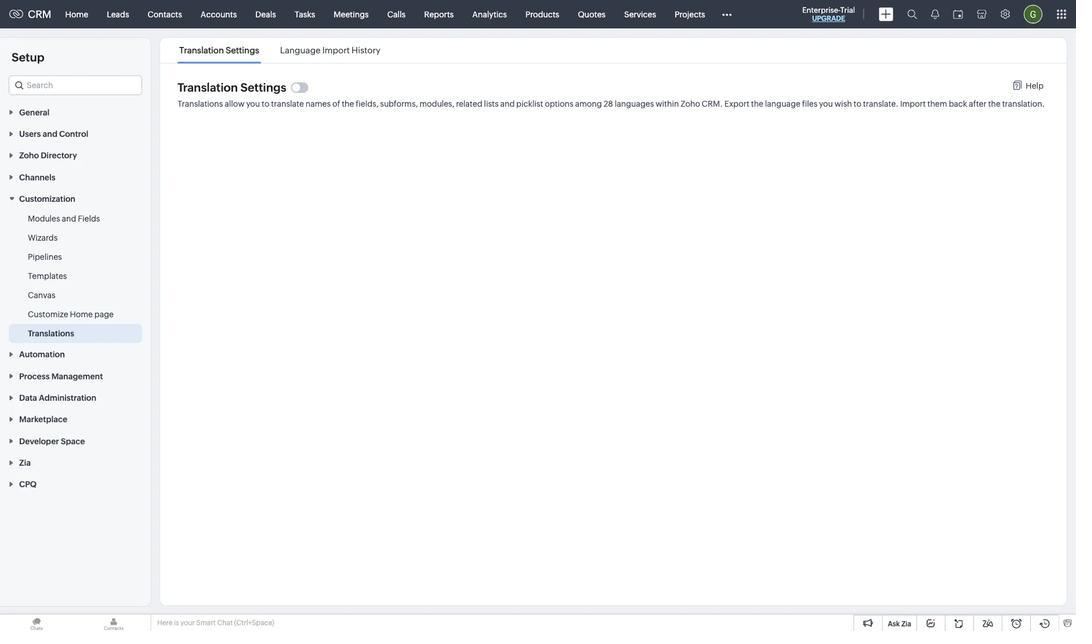 Task type: locate. For each thing, give the bounding box(es) containing it.
1 horizontal spatial import
[[900, 99, 926, 109]]

enterprise-
[[802, 6, 841, 14]]

zia inside dropdown button
[[19, 458, 31, 467]]

28
[[604, 99, 613, 109]]

1 horizontal spatial you
[[819, 99, 833, 109]]

zoho down users
[[19, 151, 39, 160]]

projects
[[675, 10, 705, 19]]

0 horizontal spatial to
[[262, 99, 270, 109]]

you right files
[[819, 99, 833, 109]]

and left fields
[[62, 214, 76, 223]]

and inside customization region
[[62, 214, 76, 223]]

0 horizontal spatial translations
[[28, 329, 74, 338]]

translations inside customization region
[[28, 329, 74, 338]]

ask zia
[[888, 620, 912, 628]]

0 horizontal spatial and
[[43, 129, 57, 138]]

to left translate
[[262, 99, 270, 109]]

tasks
[[295, 10, 315, 19]]

upgrade
[[812, 15, 845, 22]]

translation down accounts link
[[179, 45, 224, 55]]

users and control
[[19, 129, 88, 138]]

you
[[246, 99, 260, 109], [819, 99, 833, 109]]

services link
[[615, 0, 666, 28]]

zoho
[[681, 99, 700, 109], [19, 151, 39, 160]]

1 vertical spatial zoho
[[19, 151, 39, 160]]

projects link
[[666, 0, 715, 28]]

crm link
[[9, 8, 51, 20]]

(ctrl+space)
[[234, 619, 274, 627]]

0 vertical spatial translation
[[179, 45, 224, 55]]

home
[[65, 10, 88, 19], [70, 310, 93, 319]]

1 vertical spatial and
[[43, 129, 57, 138]]

contacts link
[[138, 0, 191, 28]]

accounts
[[201, 10, 237, 19]]

here is your smart chat (ctrl+space)
[[157, 619, 274, 627]]

process
[[19, 372, 50, 381]]

translation up allow
[[178, 81, 238, 94]]

0 horizontal spatial zoho
[[19, 151, 39, 160]]

0 horizontal spatial the
[[342, 99, 354, 109]]

1 the from the left
[[342, 99, 354, 109]]

1 vertical spatial zia
[[902, 620, 912, 628]]

to right wish
[[854, 99, 862, 109]]

related
[[456, 99, 482, 109]]

directory
[[41, 151, 77, 160]]

0 vertical spatial and
[[500, 99, 515, 109]]

0 vertical spatial translations
[[178, 99, 223, 109]]

0 vertical spatial settings
[[226, 45, 259, 55]]

languages
[[615, 99, 654, 109]]

translations left allow
[[178, 99, 223, 109]]

home left page on the left of the page
[[70, 310, 93, 319]]

1 you from the left
[[246, 99, 260, 109]]

settings down deals at the left top of page
[[226, 45, 259, 55]]

list
[[169, 38, 391, 63]]

zoho directory button
[[0, 144, 151, 166]]

translate
[[271, 99, 304, 109]]

picklist
[[516, 99, 543, 109]]

import left them
[[900, 99, 926, 109]]

the right the of
[[342, 99, 354, 109]]

settings inside list
[[226, 45, 259, 55]]

0 horizontal spatial import
[[322, 45, 350, 55]]

translations down customize
[[28, 329, 74, 338]]

translation settings down the accounts
[[179, 45, 259, 55]]

canvas link
[[28, 289, 56, 301]]

0 vertical spatial zoho
[[681, 99, 700, 109]]

translate.
[[863, 99, 899, 109]]

pipelines
[[28, 252, 62, 261]]

translation.
[[1002, 99, 1045, 109]]

smart
[[196, 619, 216, 627]]

customization button
[[0, 188, 151, 209]]

zia up cpq
[[19, 458, 31, 467]]

profile image
[[1024, 5, 1043, 23]]

create menu element
[[872, 0, 901, 28]]

the right export
[[751, 99, 764, 109]]

translation settings link
[[178, 45, 261, 55]]

trial
[[841, 6, 855, 14]]

products link
[[516, 0, 569, 28]]

0 vertical spatial zia
[[19, 458, 31, 467]]

translations for translations allow you to translate names of the fields, subforms, modules, related lists and picklist options among 28 languages within zoho crm. export the language files you wish to translate. import them back after the translation.
[[178, 99, 223, 109]]

chats image
[[0, 615, 73, 631]]

chat
[[217, 619, 233, 627]]

among
[[575, 99, 602, 109]]

leads
[[107, 10, 129, 19]]

1 horizontal spatial and
[[62, 214, 76, 223]]

2 horizontal spatial the
[[988, 99, 1001, 109]]

analytics
[[472, 10, 507, 19]]

0 horizontal spatial zia
[[19, 458, 31, 467]]

import left history
[[322, 45, 350, 55]]

them
[[928, 99, 947, 109]]

customize home page link
[[28, 308, 114, 320]]

users
[[19, 129, 41, 138]]

and inside dropdown button
[[43, 129, 57, 138]]

1 vertical spatial import
[[900, 99, 926, 109]]

reports
[[424, 10, 454, 19]]

None field
[[9, 75, 142, 95]]

lists
[[484, 99, 499, 109]]

1 horizontal spatial translations
[[178, 99, 223, 109]]

0 vertical spatial translation settings
[[179, 45, 259, 55]]

and for users and control
[[43, 129, 57, 138]]

users and control button
[[0, 123, 151, 144]]

the
[[342, 99, 354, 109], [751, 99, 764, 109], [988, 99, 1001, 109]]

1 vertical spatial home
[[70, 310, 93, 319]]

names
[[306, 99, 331, 109]]

channels button
[[0, 166, 151, 188]]

home inside home link
[[65, 10, 88, 19]]

of
[[332, 99, 340, 109]]

general button
[[0, 101, 151, 123]]

zia
[[19, 458, 31, 467], [902, 620, 912, 628]]

and for modules and fields
[[62, 214, 76, 223]]

1 horizontal spatial to
[[854, 99, 862, 109]]

and right the 'lists'
[[500, 99, 515, 109]]

translations
[[178, 99, 223, 109], [28, 329, 74, 338]]

1 vertical spatial translations
[[28, 329, 74, 338]]

analytics link
[[463, 0, 516, 28]]

zoho left crm.
[[681, 99, 700, 109]]

2 vertical spatial and
[[62, 214, 76, 223]]

crm.
[[702, 99, 723, 109]]

0 vertical spatial import
[[322, 45, 350, 55]]

services
[[624, 10, 656, 19]]

contacts image
[[77, 615, 150, 631]]

home inside customize home page link
[[70, 310, 93, 319]]

0 horizontal spatial you
[[246, 99, 260, 109]]

you right allow
[[246, 99, 260, 109]]

0 vertical spatial home
[[65, 10, 88, 19]]

settings
[[226, 45, 259, 55], [241, 81, 286, 94]]

and right users
[[43, 129, 57, 138]]

the right after
[[988, 99, 1001, 109]]

export
[[725, 99, 750, 109]]

home right crm
[[65, 10, 88, 19]]

data
[[19, 393, 37, 402]]

cpq
[[19, 480, 37, 489]]

1 horizontal spatial the
[[751, 99, 764, 109]]

settings up translate
[[241, 81, 286, 94]]

2 horizontal spatial and
[[500, 99, 515, 109]]

to
[[262, 99, 270, 109], [854, 99, 862, 109]]

zia right ask
[[902, 620, 912, 628]]

translation settings up allow
[[178, 81, 286, 94]]

templates
[[28, 271, 67, 281]]

1 vertical spatial settings
[[241, 81, 286, 94]]

list containing translation settings
[[169, 38, 391, 63]]



Task type: vqa. For each thing, say whether or not it's contained in the screenshot.
bottom Cold Call
no



Task type: describe. For each thing, give the bounding box(es) containing it.
after
[[969, 99, 987, 109]]

language
[[765, 99, 801, 109]]

setup
[[12, 50, 44, 64]]

zoho inside dropdown button
[[19, 151, 39, 160]]

signals image
[[931, 9, 939, 19]]

marketplace
[[19, 415, 67, 424]]

Search text field
[[9, 76, 142, 95]]

data administration
[[19, 393, 96, 402]]

modules,
[[420, 99, 454, 109]]

enterprise-trial upgrade
[[802, 6, 855, 22]]

process management
[[19, 372, 103, 381]]

wizards link
[[28, 232, 58, 244]]

translations allow you to translate names of the fields, subforms, modules, related lists and picklist options among 28 languages within zoho crm. export the language files you wish to translate. import them back after the translation.
[[178, 99, 1045, 109]]

2 you from the left
[[819, 99, 833, 109]]

tasks link
[[285, 0, 325, 28]]

quotes link
[[569, 0, 615, 28]]

translation settings inside list
[[179, 45, 259, 55]]

leads link
[[98, 0, 138, 28]]

deals
[[255, 10, 276, 19]]

developer space
[[19, 437, 85, 446]]

language import history
[[280, 45, 381, 55]]

reports link
[[415, 0, 463, 28]]

1 vertical spatial translation
[[178, 81, 238, 94]]

crm
[[28, 8, 51, 20]]

translations for translations
[[28, 329, 74, 338]]

administration
[[39, 393, 96, 402]]

developer space button
[[0, 430, 151, 452]]

here
[[157, 619, 173, 627]]

home link
[[56, 0, 98, 28]]

space
[[61, 437, 85, 446]]

translation inside list
[[179, 45, 224, 55]]

modules and fields
[[28, 214, 100, 223]]

calls
[[387, 10, 406, 19]]

marketplace button
[[0, 408, 151, 430]]

pipelines link
[[28, 251, 62, 263]]

1 horizontal spatial zia
[[902, 620, 912, 628]]

page
[[94, 310, 114, 319]]

automation button
[[0, 343, 151, 365]]

meetings link
[[325, 0, 378, 28]]

subforms,
[[380, 99, 418, 109]]

control
[[59, 129, 88, 138]]

wish
[[835, 99, 852, 109]]

developer
[[19, 437, 59, 446]]

channels
[[19, 173, 56, 182]]

help
[[1026, 81, 1044, 90]]

cpq button
[[0, 473, 151, 495]]

data administration button
[[0, 387, 151, 408]]

3 the from the left
[[988, 99, 1001, 109]]

signals element
[[924, 0, 946, 28]]

1 horizontal spatial zoho
[[681, 99, 700, 109]]

canvas
[[28, 291, 56, 300]]

contacts
[[148, 10, 182, 19]]

meetings
[[334, 10, 369, 19]]

import inside list
[[322, 45, 350, 55]]

modules and fields link
[[28, 213, 100, 224]]

management
[[51, 372, 103, 381]]

search image
[[907, 9, 917, 19]]

translations link
[[28, 328, 74, 339]]

calendar image
[[953, 10, 963, 19]]

customize home page
[[28, 310, 114, 319]]

profile element
[[1017, 0, 1050, 28]]

customization region
[[0, 209, 151, 343]]

customize
[[28, 310, 68, 319]]

2 to from the left
[[854, 99, 862, 109]]

accounts link
[[191, 0, 246, 28]]

search element
[[901, 0, 924, 28]]

1 to from the left
[[262, 99, 270, 109]]

fields
[[78, 214, 100, 223]]

language import history link
[[278, 45, 382, 55]]

templates link
[[28, 270, 67, 282]]

1 vertical spatial translation settings
[[178, 81, 286, 94]]

calls link
[[378, 0, 415, 28]]

2 the from the left
[[751, 99, 764, 109]]

modules
[[28, 214, 60, 223]]

zia button
[[0, 452, 151, 473]]

Other Modules field
[[715, 5, 740, 23]]

files
[[802, 99, 818, 109]]

allow
[[225, 99, 245, 109]]

ask
[[888, 620, 900, 628]]

customization
[[19, 194, 75, 203]]

process management button
[[0, 365, 151, 387]]

is
[[174, 619, 179, 627]]

your
[[180, 619, 195, 627]]

create menu image
[[879, 7, 894, 21]]

zoho directory
[[19, 151, 77, 160]]

general
[[19, 108, 49, 117]]

quotes
[[578, 10, 606, 19]]

language
[[280, 45, 321, 55]]

deals link
[[246, 0, 285, 28]]

within
[[656, 99, 679, 109]]

options
[[545, 99, 574, 109]]



